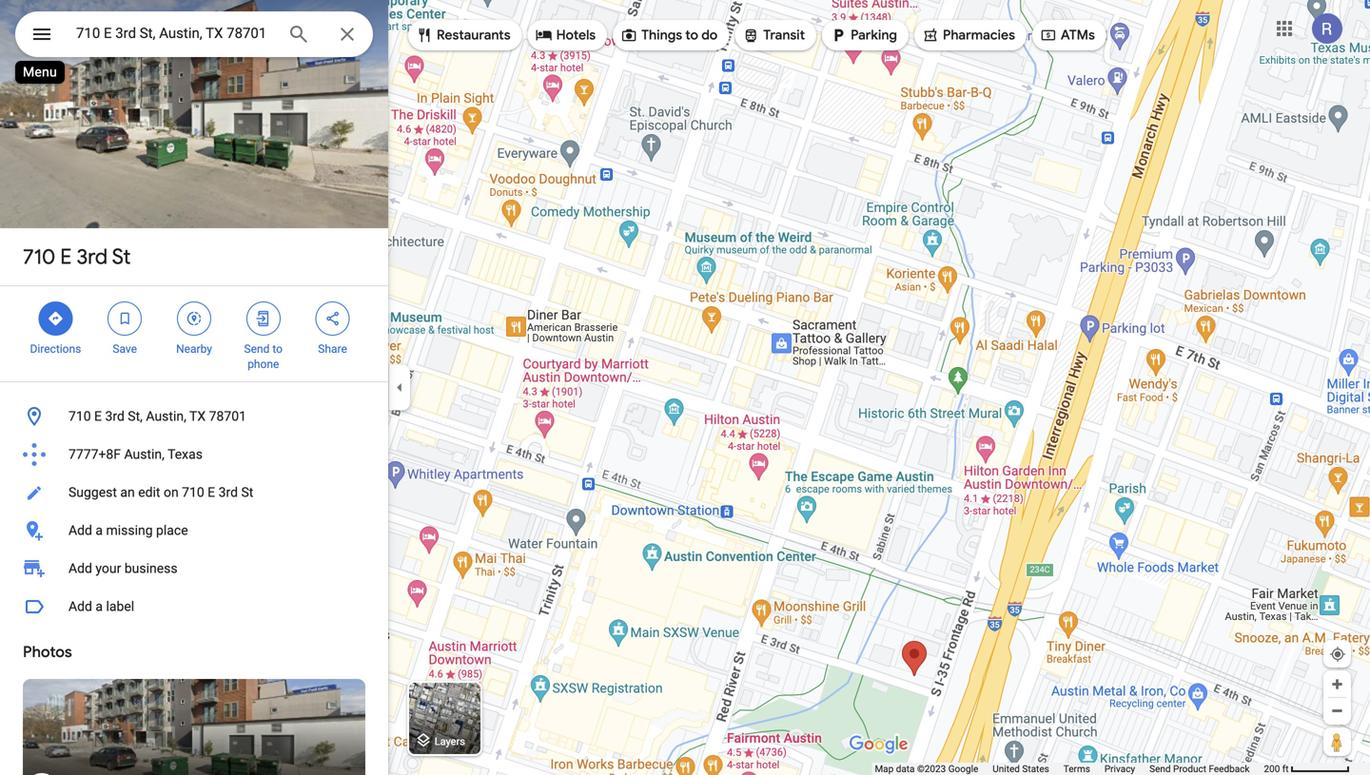 Task type: vqa. For each thing, say whether or not it's contained in the screenshot.


Task type: describe. For each thing, give the bounding box(es) containing it.
3rd inside suggest an edit on 710 e 3rd st button
[[219, 485, 238, 501]]

tx
[[189, 409, 206, 425]]

©2023
[[918, 764, 946, 775]]

send to phone
[[244, 343, 283, 371]]

missing
[[106, 523, 153, 539]]

zoom out image
[[1331, 704, 1345, 719]]

united states button
[[993, 763, 1050, 776]]

add your business
[[69, 561, 178, 577]]

layers
[[435, 736, 465, 748]]

photos
[[23, 643, 72, 663]]

 search field
[[15, 11, 373, 61]]

terms button
[[1064, 763, 1091, 776]]

map
[[875, 764, 894, 775]]

none field inside 710 e 3rd st, austin, tx 78701 field
[[76, 22, 272, 45]]

200 ft
[[1265, 764, 1289, 775]]

710 e 3rd st, austin, tx 78701
[[69, 409, 246, 425]]

st inside button
[[241, 485, 254, 501]]

privacy
[[1105, 764, 1136, 775]]

send for send product feedback
[[1150, 764, 1171, 775]]

terms
[[1064, 764, 1091, 775]]

google
[[949, 764, 979, 775]]

a for label
[[96, 599, 103, 615]]

show your location image
[[1330, 646, 1347, 663]]

3rd for st
[[77, 244, 108, 270]]


[[116, 308, 133, 329]]

 parking
[[830, 25, 898, 46]]

collapse side panel image
[[389, 377, 410, 398]]

2 horizontal spatial 710
[[182, 485, 204, 501]]

share
[[318, 343, 347, 356]]

privacy button
[[1105, 763, 1136, 776]]

 transit
[[743, 25, 805, 46]]

google account: ruby anderson  
(rubyanndersson@gmail.com) image
[[1313, 13, 1343, 44]]

7777+8f
[[69, 447, 121, 463]]

things
[[642, 27, 683, 44]]

states
[[1023, 764, 1050, 775]]


[[416, 25, 433, 46]]

st,
[[128, 409, 143, 425]]

actions for 710 e 3rd st region
[[0, 287, 388, 382]]

to inside send to phone
[[273, 343, 283, 356]]

 button
[[15, 11, 69, 61]]

 atms
[[1040, 25, 1095, 46]]

on
[[164, 485, 179, 501]]

e inside suggest an edit on 710 e 3rd st button
[[208, 485, 215, 501]]

add your business link
[[0, 550, 388, 588]]

footer inside 'google maps' element
[[875, 763, 1265, 776]]

united states
[[993, 764, 1050, 775]]

200
[[1265, 764, 1281, 775]]

edit
[[138, 485, 160, 501]]


[[743, 25, 760, 46]]

710 e 3rd st
[[23, 244, 131, 270]]

restaurants
[[437, 27, 511, 44]]

suggest
[[69, 485, 117, 501]]

e for 710 e 3rd st
[[60, 244, 72, 270]]

ft
[[1283, 764, 1289, 775]]

200 ft button
[[1265, 764, 1351, 775]]


[[186, 308, 203, 329]]

place
[[156, 523, 188, 539]]

austin, inside 710 e 3rd st, austin, tx 78701 button
[[146, 409, 186, 425]]

map data ©2023 google
[[875, 764, 979, 775]]

send product feedback
[[1150, 764, 1250, 775]]


[[922, 25, 939, 46]]

pharmacies
[[943, 27, 1016, 44]]



Task type: locate. For each thing, give the bounding box(es) containing it.

[[47, 308, 64, 329]]

an
[[120, 485, 135, 501]]

78701
[[209, 409, 246, 425]]

send inside button
[[1150, 764, 1171, 775]]


[[621, 25, 638, 46]]

add left label
[[69, 599, 92, 615]]

3rd for st,
[[105, 409, 125, 425]]

1 vertical spatial austin,
[[124, 447, 165, 463]]

2 vertical spatial add
[[69, 599, 92, 615]]

e up 
[[60, 244, 72, 270]]

1 horizontal spatial to
[[686, 27, 699, 44]]

2 vertical spatial 710
[[182, 485, 204, 501]]

2 vertical spatial e
[[208, 485, 215, 501]]

send up phone
[[244, 343, 270, 356]]

e for 710 e 3rd st, austin, tx 78701
[[94, 409, 102, 425]]

atms
[[1061, 27, 1095, 44]]

710 up 
[[23, 244, 55, 270]]

1 vertical spatial add
[[69, 561, 92, 577]]

0 vertical spatial 3rd
[[77, 244, 108, 270]]

add a label button
[[0, 588, 388, 626]]

send
[[244, 343, 270, 356], [1150, 764, 1171, 775]]


[[1040, 25, 1057, 46]]

do
[[702, 27, 718, 44]]

nearby
[[176, 343, 212, 356]]

a
[[96, 523, 103, 539], [96, 599, 103, 615]]

710 e 3rd st, austin, tx 78701 button
[[0, 398, 388, 436]]

710 for 710 e 3rd st, austin, tx 78701
[[69, 409, 91, 425]]

1 a from the top
[[96, 523, 103, 539]]

0 horizontal spatial send
[[244, 343, 270, 356]]

2 a from the top
[[96, 599, 103, 615]]

710 e 3rd st main content
[[0, 0, 388, 776]]

710 E 3rd St, Austin, TX 78701 field
[[15, 11, 373, 57]]

a inside add a label button
[[96, 599, 103, 615]]

0 horizontal spatial to
[[273, 343, 283, 356]]

united
[[993, 764, 1020, 775]]

add inside add a label button
[[69, 599, 92, 615]]

send for send to phone
[[244, 343, 270, 356]]

1 vertical spatial to
[[273, 343, 283, 356]]

3rd
[[77, 244, 108, 270], [105, 409, 125, 425], [219, 485, 238, 501]]

0 vertical spatial a
[[96, 523, 103, 539]]

add
[[69, 523, 92, 539], [69, 561, 92, 577], [69, 599, 92, 615]]

send inside send to phone
[[244, 343, 270, 356]]

google maps element
[[0, 0, 1371, 776]]

add for add a missing place
[[69, 523, 92, 539]]

zoom in image
[[1331, 678, 1345, 692]]

texas
[[168, 447, 203, 463]]

add for add your business
[[69, 561, 92, 577]]

1 add from the top
[[69, 523, 92, 539]]

to left do
[[686, 27, 699, 44]]

add inside add a missing place button
[[69, 523, 92, 539]]

save
[[113, 343, 137, 356]]

0 horizontal spatial st
[[112, 244, 131, 270]]

to up phone
[[273, 343, 283, 356]]

business
[[125, 561, 178, 577]]

send left product
[[1150, 764, 1171, 775]]

austin, up edit
[[124, 447, 165, 463]]

1 horizontal spatial st
[[241, 485, 254, 501]]


[[324, 308, 341, 329]]

footer containing map data ©2023 google
[[875, 763, 1265, 776]]

1 vertical spatial e
[[94, 409, 102, 425]]

a left label
[[96, 599, 103, 615]]

hotels
[[557, 27, 596, 44]]

add down suggest
[[69, 523, 92, 539]]

austin,
[[146, 409, 186, 425], [124, 447, 165, 463]]

0 vertical spatial to
[[686, 27, 699, 44]]

710 for 710 e 3rd st
[[23, 244, 55, 270]]

st
[[112, 244, 131, 270], [241, 485, 254, 501]]

 hotels
[[536, 25, 596, 46]]

710
[[23, 244, 55, 270], [69, 409, 91, 425], [182, 485, 204, 501]]

0 vertical spatial austin,
[[146, 409, 186, 425]]

1 horizontal spatial send
[[1150, 764, 1171, 775]]

your
[[96, 561, 121, 577]]

2 add from the top
[[69, 561, 92, 577]]


[[536, 25, 553, 46]]

a inside add a missing place button
[[96, 523, 103, 539]]

e left st, at the left of page
[[94, 409, 102, 425]]

parking
[[851, 27, 898, 44]]

add inside add your business "link"
[[69, 561, 92, 577]]

a left missing
[[96, 523, 103, 539]]

e inside 710 e 3rd st, austin, tx 78701 button
[[94, 409, 102, 425]]

suggest an edit on 710 e 3rd st
[[69, 485, 254, 501]]


[[830, 25, 847, 46]]

e
[[60, 244, 72, 270], [94, 409, 102, 425], [208, 485, 215, 501]]

1 horizontal spatial e
[[94, 409, 102, 425]]

product
[[1174, 764, 1207, 775]]

add a label
[[69, 599, 134, 615]]

transit
[[764, 27, 805, 44]]

show street view coverage image
[[1324, 728, 1352, 757]]

austin, inside 7777+8f austin, texas button
[[124, 447, 165, 463]]

0 vertical spatial send
[[244, 343, 270, 356]]

footer
[[875, 763, 1265, 776]]

add for add a label
[[69, 599, 92, 615]]

2 vertical spatial 3rd
[[219, 485, 238, 501]]

710 up the 7777+8f
[[69, 409, 91, 425]]

2 horizontal spatial e
[[208, 485, 215, 501]]

1 vertical spatial send
[[1150, 764, 1171, 775]]

add a missing place
[[69, 523, 188, 539]]

austin, right st, at the left of page
[[146, 409, 186, 425]]

0 vertical spatial st
[[112, 244, 131, 270]]

1 vertical spatial a
[[96, 599, 103, 615]]

to inside  things to do
[[686, 27, 699, 44]]

add a missing place button
[[0, 512, 388, 550]]

7777+8f austin, texas button
[[0, 436, 388, 474]]

phone
[[248, 358, 279, 371]]

0 horizontal spatial e
[[60, 244, 72, 270]]

data
[[896, 764, 915, 775]]

0 vertical spatial e
[[60, 244, 72, 270]]

a for missing
[[96, 523, 103, 539]]

1 horizontal spatial 710
[[69, 409, 91, 425]]

send product feedback button
[[1150, 763, 1250, 776]]

1 vertical spatial 3rd
[[105, 409, 125, 425]]

suggest an edit on 710 e 3rd st button
[[0, 474, 388, 512]]

 pharmacies
[[922, 25, 1016, 46]]


[[255, 308, 272, 329]]

3 add from the top
[[69, 599, 92, 615]]


[[30, 20, 53, 48]]

label
[[106, 599, 134, 615]]

feedback
[[1209, 764, 1250, 775]]

1 vertical spatial st
[[241, 485, 254, 501]]

st up 
[[112, 244, 131, 270]]

0 vertical spatial 710
[[23, 244, 55, 270]]

0 horizontal spatial 710
[[23, 244, 55, 270]]

add left your
[[69, 561, 92, 577]]

1 vertical spatial 710
[[69, 409, 91, 425]]

to
[[686, 27, 699, 44], [273, 343, 283, 356]]

 things to do
[[621, 25, 718, 46]]

7777+8f austin, texas
[[69, 447, 203, 463]]

e right on
[[208, 485, 215, 501]]

 restaurants
[[416, 25, 511, 46]]

0 vertical spatial add
[[69, 523, 92, 539]]

directions
[[30, 343, 81, 356]]

None field
[[76, 22, 272, 45]]

3rd inside 710 e 3rd st, austin, tx 78701 button
[[105, 409, 125, 425]]

st down 7777+8f austin, texas button on the left of the page
[[241, 485, 254, 501]]

710 right on
[[182, 485, 204, 501]]



